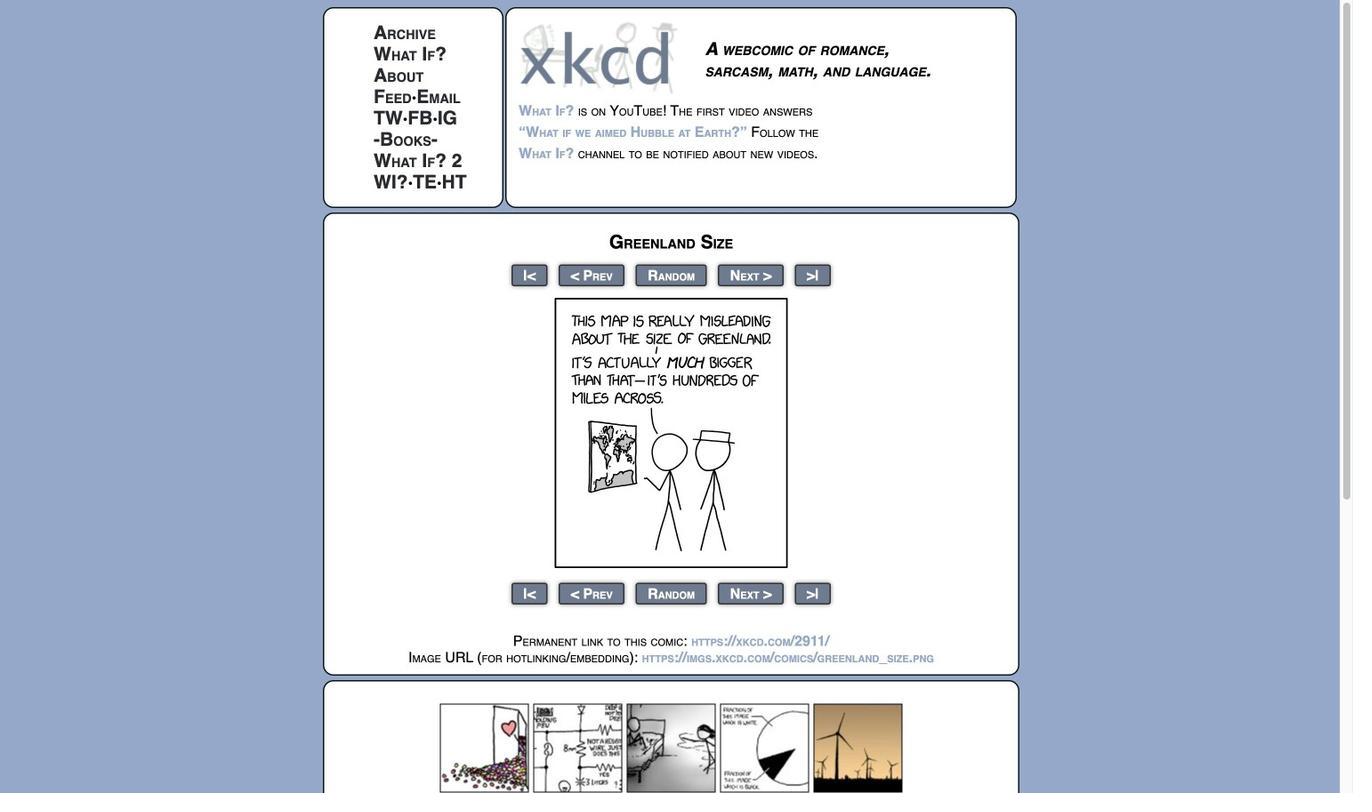 Task type: locate. For each thing, give the bounding box(es) containing it.
xkcd.com logo image
[[519, 20, 683, 94]]



Task type: describe. For each thing, give the bounding box(es) containing it.
selected comics image
[[440, 704, 903, 793]]

greenland size image
[[555, 298, 788, 569]]



Task type: vqa. For each thing, say whether or not it's contained in the screenshot.
Election Impact Score Sheet "image"
no



